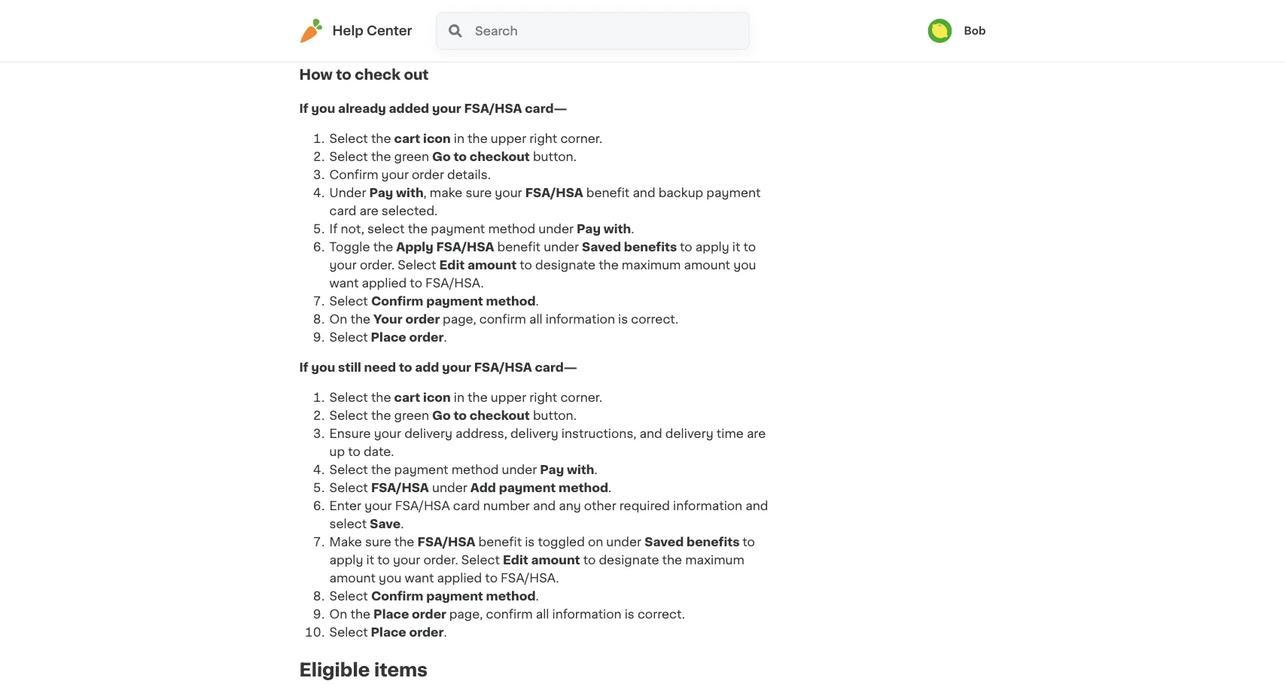Task type: vqa. For each thing, say whether or not it's contained in the screenshot.
2nd $ from left
no



Task type: locate. For each thing, give the bounding box(es) containing it.
number
[[483, 500, 530, 512]]

1 delivery from the left
[[404, 428, 453, 440]]

payment inside updating your payment methods
[[668, 17, 725, 29]]

in up details.
[[454, 133, 465, 145]]

the
[[371, 133, 391, 145], [468, 133, 488, 145], [371, 151, 391, 163], [408, 223, 428, 235], [373, 241, 393, 253], [599, 259, 619, 271], [351, 313, 371, 325], [371, 392, 391, 404], [468, 392, 488, 404], [371, 410, 391, 422], [371, 464, 391, 476], [394, 536, 415, 548], [662, 554, 682, 566], [351, 609, 371, 621]]

on for select confirm payment method . on the place order page, confirm all information is correct. select place order .
[[329, 609, 347, 621]]

1 vertical spatial all
[[536, 609, 549, 621]]

on inside select confirm payment method . on the place order page, confirm all information is correct. select place order .
[[329, 609, 347, 621]]

your inside select the cart icon in the upper right corner. select the green go to checkout button. ensure your delivery address, delivery instructions, and delivery time are up to date. select the payment method under pay with . select fsa/hsa under add payment method .
[[374, 428, 401, 440]]

1 vertical spatial is
[[525, 536, 535, 548]]

2 icon from the top
[[423, 392, 451, 404]]

edit down 'if not, select the payment method under pay with .'
[[439, 259, 465, 271]]

1 vertical spatial need
[[364, 362, 396, 374]]

icon down if you still need to add your fsa/hsa card—
[[423, 392, 451, 404]]

upper up address,
[[491, 392, 527, 404]]

1 vertical spatial corner.
[[561, 392, 603, 404]]

1 vertical spatial button.
[[533, 410, 577, 422]]

in
[[454, 133, 465, 145], [454, 392, 465, 404]]

benefit inside benefit and backup payment card are selected.
[[586, 187, 630, 199]]

required
[[620, 500, 670, 512]]

under pay with , make sure your fsa/hsa
[[329, 187, 583, 199]]

select down make
[[329, 591, 368, 603]]

0 vertical spatial confirm
[[480, 313, 526, 325]]

select up under
[[329, 151, 368, 163]]

0 horizontal spatial card
[[329, 205, 356, 217]]

1 horizontal spatial fsa/hsa.
[[501, 572, 559, 584]]

are inside select the cart icon in the upper right corner. select the green go to checkout button. ensure your delivery address, delivery instructions, and delivery time are up to date. select the payment method under pay with . select fsa/hsa under add payment method .
[[747, 428, 766, 440]]

1 vertical spatial apply
[[329, 554, 363, 566]]

methods?
[[474, 17, 534, 29]]

checkout inside select the cart icon in the upper right corner. select the green go to checkout button. confirm your order details.
[[470, 151, 530, 163]]

place
[[371, 331, 406, 344], [374, 609, 409, 621], [371, 627, 406, 639]]

right inside select the cart icon in the upper right corner. select the green go to checkout button. ensure your delivery address, delivery instructions, and delivery time are up to date. select the payment method under pay with . select fsa/hsa under add payment method .
[[530, 392, 557, 404]]

go down if you still need to add your fsa/hsa card—
[[432, 410, 451, 422]]

select down up
[[329, 464, 368, 476]]

need up methods
[[325, 17, 355, 29]]

1 in from the top
[[454, 133, 465, 145]]

amount
[[468, 259, 517, 271], [684, 259, 731, 271], [531, 554, 580, 566], [329, 572, 376, 584]]

1 horizontal spatial want
[[405, 572, 434, 584]]

card down add
[[453, 500, 480, 512]]

corner. inside select the cart icon in the upper right corner. select the green go to checkout button. confirm your order details.
[[561, 133, 603, 145]]

checkout
[[470, 151, 530, 163], [470, 410, 530, 422]]

0 horizontal spatial order.
[[360, 259, 395, 271]]

order. for fsa/hsa
[[424, 554, 458, 566]]

bob link
[[928, 19, 986, 43]]

edit down the 'make sure the fsa/hsa benefit is toggled on under saved benefits'
[[503, 554, 528, 566]]

to apply it to your order. select for under
[[329, 241, 756, 271]]

1 vertical spatial select
[[329, 518, 367, 530]]

need right 'still' at bottom
[[364, 362, 396, 374]]

all for your
[[529, 313, 543, 325]]

edit amount for under
[[439, 259, 517, 271]]

and inside select the cart icon in the upper right corner. select the green go to checkout button. ensure your delivery address, delivery instructions, and delivery time are up to date. select the payment method under pay with . select fsa/hsa under add payment method .
[[640, 428, 663, 440]]

already
[[338, 103, 386, 115]]

0 horizontal spatial apply
[[329, 554, 363, 566]]

Search search field
[[474, 13, 749, 49]]

selected.
[[382, 205, 438, 217]]

0 vertical spatial maximum
[[622, 259, 681, 271]]

on for select confirm payment method . on the your order page, confirm all information is correct. select place order .
[[329, 313, 347, 325]]

1 horizontal spatial applied
[[437, 572, 482, 584]]

you
[[311, 103, 335, 115], [734, 259, 756, 271], [311, 362, 335, 374], [379, 572, 402, 584]]

fsa/hsa. for benefit is toggled on under
[[501, 572, 559, 584]]

1 horizontal spatial pay
[[540, 464, 564, 476]]

your
[[635, 17, 665, 29], [432, 103, 461, 115], [381, 169, 409, 181], [495, 187, 522, 199], [329, 259, 357, 271], [442, 362, 471, 374], [374, 428, 401, 440], [365, 500, 392, 512], [393, 554, 420, 566]]

checkout for details.
[[470, 151, 530, 163]]

delivery
[[404, 428, 453, 440], [511, 428, 559, 440], [666, 428, 714, 440]]

select up the eligible
[[329, 627, 368, 639]]

on
[[329, 313, 347, 325], [329, 609, 347, 621]]

select down selected.
[[367, 223, 405, 235]]

upper for details.
[[491, 133, 527, 145]]

in inside select the cart icon in the upper right corner. select the green go to checkout button. confirm your order details.
[[454, 133, 465, 145]]

2 button. from the top
[[533, 410, 577, 422]]

1 vertical spatial if
[[329, 223, 338, 235]]

0 vertical spatial corner.
[[561, 133, 603, 145]]

method down toggle the apply fsa/hsa benefit under saved benefits
[[486, 295, 536, 307]]

icon inside select the cart icon in the upper right corner. select the green go to checkout button. confirm your order details.
[[423, 133, 451, 145]]

bob
[[964, 26, 986, 36]]

designate for benefit under
[[535, 259, 596, 271]]

2 vertical spatial place
[[371, 627, 406, 639]]

to apply it to your order. select down enter your fsa/hsa card number and any other required information and select
[[329, 536, 755, 566]]

0 vertical spatial right
[[530, 133, 557, 145]]

page, inside select confirm payment method . on the place order page, confirm all information is correct. select place order .
[[449, 609, 483, 621]]

select down toggle
[[329, 295, 368, 307]]

corner. for details.
[[561, 133, 603, 145]]

corner. up benefit and backup payment card are selected.
[[561, 133, 603, 145]]

0 vertical spatial to apply it to your order. select
[[329, 241, 756, 271]]

1 horizontal spatial maximum
[[685, 554, 745, 566]]

icon
[[423, 133, 451, 145], [423, 392, 451, 404]]

confirm for your
[[480, 313, 526, 325]]

0 vertical spatial edit
[[439, 259, 465, 271]]

green inside select the cart icon in the upper right corner. select the green go to checkout button. confirm your order details.
[[394, 151, 429, 163]]

2 in from the top
[[454, 392, 465, 404]]

0 vertical spatial button.
[[533, 151, 577, 163]]

0 vertical spatial fsa/hsa.
[[426, 277, 484, 289]]

your right add
[[442, 362, 471, 374]]

cart down add
[[394, 392, 420, 404]]

0 vertical spatial upper
[[491, 133, 527, 145]]

,
[[424, 187, 427, 199]]

green down add
[[394, 410, 429, 422]]

page, inside select confirm payment method . on the your order page, confirm all information is correct. select place order .
[[443, 313, 477, 325]]

1 horizontal spatial designate
[[599, 554, 659, 566]]

1 on from the top
[[329, 313, 347, 325]]

if left 'still' at bottom
[[299, 362, 309, 374]]

icon inside select the cart icon in the upper right corner. select the green go to checkout button. ensure your delivery address, delivery instructions, and delivery time are up to date. select the payment method under pay with . select fsa/hsa under add payment method .
[[423, 392, 451, 404]]

correct. for select confirm payment method . on the place order page, confirm all information is correct. select place order .
[[638, 609, 685, 621]]

pay up any
[[540, 464, 564, 476]]

information inside enter your fsa/hsa card number and any other required information and select
[[673, 500, 743, 512]]

0 vertical spatial designate
[[535, 259, 596, 271]]

all for place
[[536, 609, 549, 621]]

0 horizontal spatial maximum
[[622, 259, 681, 271]]

added
[[389, 103, 429, 115]]

go right methods?
[[537, 17, 555, 29]]

select
[[329, 133, 368, 145], [329, 151, 368, 163], [398, 259, 436, 271], [329, 295, 368, 307], [329, 331, 368, 344], [329, 392, 368, 404], [329, 410, 368, 422], [329, 464, 368, 476], [329, 482, 368, 494], [461, 554, 500, 566], [329, 591, 368, 603], [329, 627, 368, 639]]

are inside benefit and backup payment card are selected.
[[360, 205, 379, 217]]

0 vertical spatial order.
[[360, 259, 395, 271]]

correct.
[[631, 313, 679, 325], [638, 609, 685, 621]]

corner. for address,
[[561, 392, 603, 404]]

make
[[430, 187, 463, 199]]

eligible items
[[299, 661, 428, 679]]

in inside select the cart icon in the upper right corner. select the green go to checkout button. ensure your delivery address, delivery instructions, and delivery time are up to date. select the payment method under pay with . select fsa/hsa under add payment method .
[[454, 392, 465, 404]]

information inside select confirm payment method . on the place order page, confirm all information is correct. select place order .
[[552, 609, 622, 621]]

right inside select the cart icon in the upper right corner. select the green go to checkout button. confirm your order details.
[[530, 133, 557, 145]]

select inside enter your fsa/hsa card number and any other required information and select
[[329, 518, 367, 530]]

with
[[388, 17, 413, 29], [396, 187, 424, 199], [604, 223, 631, 235], [567, 464, 594, 476]]

all
[[529, 313, 543, 325], [536, 609, 549, 621]]

1 horizontal spatial delivery
[[511, 428, 559, 440]]

if not, select the payment method under pay with .
[[329, 223, 634, 235]]

benefit for saved
[[497, 241, 541, 253]]

0 vertical spatial sure
[[466, 187, 492, 199]]

go inside select the cart icon in the upper right corner. select the green go to checkout button. ensure your delivery address, delivery instructions, and delivery time are up to date. select the payment method under pay with . select fsa/hsa under add payment method .
[[432, 410, 451, 422]]

0 vertical spatial pay
[[369, 187, 393, 199]]

delivery left time
[[666, 428, 714, 440]]

1 vertical spatial on
[[329, 609, 347, 621]]

green for order
[[394, 151, 429, 163]]

1 vertical spatial fsa/hsa.
[[501, 572, 559, 584]]

button. inside select the cart icon in the upper right corner. select the green go to checkout button. ensure your delivery address, delivery instructions, and delivery time are up to date. select the payment method under pay with . select fsa/hsa under add payment method .
[[533, 410, 577, 422]]

your up selected.
[[381, 169, 409, 181]]

applied
[[362, 277, 407, 289], [437, 572, 482, 584]]

pay right under
[[369, 187, 393, 199]]

1 vertical spatial confirm
[[486, 609, 533, 621]]

are right time
[[747, 428, 766, 440]]

updating
[[574, 17, 633, 29]]

0 vertical spatial benefits
[[624, 241, 677, 253]]

your right added
[[432, 103, 461, 115]]

payment
[[416, 17, 471, 29], [668, 17, 725, 29], [707, 187, 761, 199], [431, 223, 485, 235], [426, 295, 483, 307], [394, 464, 448, 476], [499, 482, 556, 494], [426, 591, 483, 603]]

2 delivery from the left
[[511, 428, 559, 440]]

the inside select confirm payment method . on the your order page, confirm all information is correct. select place order .
[[351, 313, 371, 325]]

2 corner. from the top
[[561, 392, 603, 404]]

1 vertical spatial cart
[[394, 392, 420, 404]]

select down already
[[329, 133, 368, 145]]

0 vertical spatial in
[[454, 133, 465, 145]]

designate
[[535, 259, 596, 271], [599, 554, 659, 566]]

to apply it to your order. select down benefit and backup payment card are selected.
[[329, 241, 756, 271]]

2 to designate the maximum amount you want applied to fsa/hsa. from the top
[[329, 554, 745, 584]]

sure down save
[[365, 536, 391, 548]]

2 upper from the top
[[491, 392, 527, 404]]

button. for details.
[[533, 151, 577, 163]]

select up make
[[329, 518, 367, 530]]

cart inside select the cart icon in the upper right corner. select the green go to checkout button. confirm your order details.
[[394, 133, 420, 145]]

on inside select confirm payment method . on the your order page, confirm all information is correct. select place order .
[[329, 313, 347, 325]]

correct. inside select confirm payment method . on the place order page, confirm all information is correct. select place order .
[[638, 609, 685, 621]]

1 vertical spatial right
[[530, 392, 557, 404]]

information for select confirm payment method . on the your order page, confirm all information is correct. select place order .
[[546, 313, 615, 325]]

page, for place
[[449, 609, 483, 621]]

1 to designate the maximum amount you want applied to fsa/hsa. from the top
[[329, 259, 756, 289]]

payment inside select confirm payment method . on the place order page, confirm all information is correct. select place order .
[[426, 591, 483, 603]]

button. up benefit and backup payment card are selected.
[[533, 151, 577, 163]]

are
[[360, 205, 379, 217], [747, 428, 766, 440]]

is inside select confirm payment method . on the place order page, confirm all information is correct. select place order .
[[625, 609, 635, 621]]

on up the eligible
[[329, 609, 347, 621]]

method
[[488, 223, 536, 235], [486, 295, 536, 307], [452, 464, 499, 476], [559, 482, 608, 494], [486, 591, 536, 603]]

confirm down save .
[[371, 591, 424, 603]]

and inside benefit and backup payment card are selected.
[[633, 187, 656, 199]]

benefit down number
[[479, 536, 522, 548]]

2 on from the top
[[329, 609, 347, 621]]

your right updating
[[635, 17, 665, 29]]

1 green from the top
[[394, 151, 429, 163]]

designate down toggle the apply fsa/hsa benefit under saved benefits
[[535, 259, 596, 271]]

want
[[329, 277, 359, 289], [405, 572, 434, 584]]

0 vertical spatial page,
[[443, 313, 477, 325]]

1 vertical spatial correct.
[[638, 609, 685, 621]]

0 vertical spatial cart
[[394, 133, 420, 145]]

upper inside select the cart icon in the upper right corner. select the green go to checkout button. confirm your order details.
[[491, 133, 527, 145]]

1 vertical spatial upper
[[491, 392, 527, 404]]

icon down if you already added your fsa/hsa card—
[[423, 133, 451, 145]]

pay
[[369, 187, 393, 199], [577, 223, 601, 235], [540, 464, 564, 476]]

upper up details.
[[491, 133, 527, 145]]

help
[[358, 17, 385, 29]]

confirm inside select confirm payment method . on the your order page, confirm all information is correct. select place order .
[[371, 295, 424, 307]]

the inside select confirm payment method . on the place order page, confirm all information is correct. select place order .
[[351, 609, 371, 621]]

your up save
[[365, 500, 392, 512]]

fsa/hsa. down apply
[[426, 277, 484, 289]]

1 to apply it to your order. select from the top
[[329, 241, 756, 271]]

benefit down 'if not, select the payment method under pay with .'
[[497, 241, 541, 253]]

0 horizontal spatial applied
[[362, 277, 407, 289]]

all inside select confirm payment method . on the place order page, confirm all information is correct. select place order .
[[536, 609, 549, 621]]

sure
[[466, 187, 492, 199], [365, 536, 391, 548]]

button. inside select the cart icon in the upper right corner. select the green go to checkout button. confirm your order details.
[[533, 151, 577, 163]]

fsa/hsa
[[464, 103, 522, 115], [525, 187, 583, 199], [436, 241, 494, 253], [474, 362, 532, 374], [371, 482, 429, 494], [395, 500, 450, 512], [418, 536, 476, 548]]

if you already added your fsa/hsa card—
[[299, 103, 567, 115]]

1 vertical spatial sure
[[365, 536, 391, 548]]

edit amount
[[439, 259, 517, 271], [503, 554, 580, 566]]

1 horizontal spatial order.
[[424, 554, 458, 566]]

1 horizontal spatial benefits
[[687, 536, 740, 548]]

1 horizontal spatial edit
[[503, 554, 528, 566]]

1 vertical spatial card
[[453, 500, 480, 512]]

benefit and backup payment card are selected.
[[329, 187, 761, 217]]

is inside select confirm payment method . on the your order page, confirm all information is correct. select place order .
[[618, 313, 628, 325]]

order
[[412, 169, 444, 181], [405, 313, 440, 325], [409, 331, 444, 344], [412, 609, 447, 621], [409, 627, 444, 639]]

1 vertical spatial it
[[366, 554, 374, 566]]

edit for benefit is toggled on under
[[503, 554, 528, 566]]

1 right from the top
[[530, 133, 557, 145]]

upper inside select the cart icon in the upper right corner. select the green go to checkout button. ensure your delivery address, delivery instructions, and delivery time are up to date. select the payment method under pay with . select fsa/hsa under add payment method .
[[491, 392, 527, 404]]

go up details.
[[432, 151, 451, 163]]

2 checkout from the top
[[470, 410, 530, 422]]

0 vertical spatial place
[[371, 331, 406, 344]]

saved down required
[[645, 536, 684, 548]]

0 vertical spatial need
[[325, 17, 355, 29]]

to designate the maximum amount you want applied to fsa/hsa.
[[329, 259, 756, 289], [329, 554, 745, 584]]

2 cart from the top
[[394, 392, 420, 404]]

pay down benefit and backup payment card are selected.
[[577, 223, 601, 235]]

go
[[537, 17, 555, 29], [432, 151, 451, 163], [432, 410, 451, 422]]

need
[[325, 17, 355, 29], [364, 362, 396, 374]]

your inside enter your fsa/hsa card number and any other required information and select
[[365, 500, 392, 512]]

correct. inside select confirm payment method . on the your order page, confirm all information is correct. select place order .
[[631, 313, 679, 325]]

payment inside select confirm payment method . on the your order page, confirm all information is correct. select place order .
[[426, 295, 483, 307]]

maximum
[[622, 259, 681, 271], [685, 554, 745, 566]]

1 vertical spatial page,
[[449, 609, 483, 621]]

icon for delivery
[[423, 392, 451, 404]]

cart inside select the cart icon in the upper right corner. select the green go to checkout button. ensure your delivery address, delivery instructions, and delivery time are up to date. select the payment method under pay with . select fsa/hsa under add payment method .
[[394, 392, 420, 404]]

place for your
[[371, 331, 406, 344]]

to designate the maximum amount you want applied to fsa/hsa. for under
[[329, 259, 756, 289]]

1 corner. from the top
[[561, 133, 603, 145]]

to
[[558, 17, 571, 29], [336, 68, 352, 82], [454, 151, 467, 163], [680, 241, 693, 253], [744, 241, 756, 253], [520, 259, 532, 271], [410, 277, 422, 289], [399, 362, 412, 374], [454, 410, 467, 422], [348, 446, 361, 458], [743, 536, 755, 548], [377, 554, 390, 566], [583, 554, 596, 566], [485, 572, 498, 584]]

make
[[329, 536, 362, 548]]

are up the 'not,' at the top left of the page
[[360, 205, 379, 217]]

0 vertical spatial edit amount
[[439, 259, 517, 271]]

saved
[[582, 241, 621, 253], [645, 536, 684, 548]]

information
[[546, 313, 615, 325], [673, 500, 743, 512], [552, 609, 622, 621]]

to designate the maximum amount you want applied to fsa/hsa. down toggle the apply fsa/hsa benefit under saved benefits
[[329, 259, 756, 289]]

go inside select the cart icon in the upper right corner. select the green go to checkout button. confirm your order details.
[[432, 151, 451, 163]]

green for delivery
[[394, 410, 429, 422]]

corner. up instructions,
[[561, 392, 603, 404]]

1 vertical spatial information
[[673, 500, 743, 512]]

it
[[733, 241, 741, 253], [366, 554, 374, 566]]

1 vertical spatial edit amount
[[503, 554, 580, 566]]

confirm for select confirm payment method . on the place order page, confirm all information is correct. select place order .
[[371, 591, 424, 603]]

0 vertical spatial saved
[[582, 241, 621, 253]]

it for toggle the apply fsa/hsa benefit under saved benefits
[[733, 241, 741, 253]]

benefit left backup
[[586, 187, 630, 199]]

if down how
[[299, 103, 309, 115]]

to designate the maximum amount you want applied to fsa/hsa. down the 'make sure the fsa/hsa benefit is toggled on under saved benefits'
[[329, 554, 745, 584]]

0 vertical spatial are
[[360, 205, 379, 217]]

payment inside benefit and backup payment card are selected.
[[707, 187, 761, 199]]

confirm
[[480, 313, 526, 325], [486, 609, 533, 621]]

your
[[374, 313, 403, 325]]

benefit
[[586, 187, 630, 199], [497, 241, 541, 253], [479, 536, 522, 548]]

method up add
[[452, 464, 499, 476]]

time
[[717, 428, 744, 440]]

on up 'still' at bottom
[[329, 313, 347, 325]]

designate down on
[[599, 554, 659, 566]]

select
[[367, 223, 405, 235], [329, 518, 367, 530]]

card down under
[[329, 205, 356, 217]]

0 vertical spatial is
[[618, 313, 628, 325]]

0 horizontal spatial delivery
[[404, 428, 453, 440]]

1 horizontal spatial apply
[[696, 241, 730, 253]]

1 button. from the top
[[533, 151, 577, 163]]

0 horizontal spatial designate
[[535, 259, 596, 271]]

and
[[633, 187, 656, 199], [640, 428, 663, 440], [533, 500, 556, 512], [746, 500, 768, 512]]

1 vertical spatial go
[[432, 151, 451, 163]]

2 vertical spatial go
[[432, 410, 451, 422]]

2 right from the top
[[530, 392, 557, 404]]

place inside select confirm payment method . on the your order page, confirm all information is correct. select place order .
[[371, 331, 406, 344]]

1 vertical spatial designate
[[599, 554, 659, 566]]

go for select the cart icon in the upper right corner. select the green go to checkout button. ensure your delivery address, delivery instructions, and delivery time are up to date. select the payment method under pay with . select fsa/hsa under add payment method .
[[432, 410, 451, 422]]

add
[[415, 362, 439, 374]]

updating your payment methods
[[299, 17, 725, 47]]

2 horizontal spatial pay
[[577, 223, 601, 235]]

button. for address,
[[533, 410, 577, 422]]

saved down benefit and backup payment card are selected.
[[582, 241, 621, 253]]

your up date. on the left of the page
[[374, 428, 401, 440]]

method down the 'make sure the fsa/hsa benefit is toggled on under saved benefits'
[[486, 591, 536, 603]]

2 horizontal spatial delivery
[[666, 428, 714, 440]]

0 vertical spatial go
[[537, 17, 555, 29]]

in for address,
[[454, 392, 465, 404]]

fsa/hsa. for benefit under
[[426, 277, 484, 289]]

items
[[374, 661, 428, 679]]

page, for your
[[443, 313, 477, 325]]

applied up your
[[362, 277, 407, 289]]

methods
[[299, 35, 356, 47]]

2 vertical spatial is
[[625, 609, 635, 621]]

0 vertical spatial if
[[299, 103, 309, 115]]

is for select confirm payment method . on the place order page, confirm all information is correct. select place order .
[[625, 609, 635, 621]]

maximum for make sure the fsa/hsa benefit is toggled on under saved benefits
[[685, 554, 745, 566]]

help center
[[332, 24, 412, 37]]

apply down make
[[329, 554, 363, 566]]

.
[[356, 35, 359, 47], [631, 223, 634, 235], [536, 295, 539, 307], [444, 331, 447, 344], [594, 464, 598, 476], [608, 482, 612, 494], [401, 518, 404, 530], [536, 591, 539, 603], [444, 627, 447, 639]]

0 vertical spatial it
[[733, 241, 741, 253]]

0 horizontal spatial saved
[[582, 241, 621, 253]]

if left the 'not,' at the top left of the page
[[329, 223, 338, 235]]

confirm inside select confirm payment method . on the place order page, confirm all information is correct. select place order .
[[486, 609, 533, 621]]

1 vertical spatial checkout
[[470, 410, 530, 422]]

save .
[[370, 518, 404, 530]]

0 vertical spatial on
[[329, 313, 347, 325]]

1 cart from the top
[[394, 133, 420, 145]]

2 vertical spatial benefit
[[479, 536, 522, 548]]

apply down backup
[[696, 241, 730, 253]]

all inside select confirm payment method . on the your order page, confirm all information is correct. select place order .
[[529, 313, 543, 325]]

cart down added
[[394, 133, 420, 145]]

your inside updating your payment methods
[[635, 17, 665, 29]]

1 checkout from the top
[[470, 151, 530, 163]]

up
[[329, 446, 345, 458]]

2 green from the top
[[394, 410, 429, 422]]

0 vertical spatial benefit
[[586, 187, 630, 199]]

1 vertical spatial saved
[[645, 536, 684, 548]]

confirm inside select confirm payment method . on the your order page, confirm all information is correct. select place order .
[[480, 313, 526, 325]]

checkout up address,
[[470, 410, 530, 422]]

delivery left address,
[[404, 428, 453, 440]]

0 vertical spatial select
[[367, 223, 405, 235]]

toggle the apply fsa/hsa benefit under saved benefits
[[329, 241, 680, 253]]

address,
[[456, 428, 507, 440]]

button. up instructions,
[[533, 410, 577, 422]]

1 upper from the top
[[491, 133, 527, 145]]

select the cart icon in the upper right corner. select the green go to checkout button. ensure your delivery address, delivery instructions, and delivery time are up to date. select the payment method under pay with . select fsa/hsa under add payment method .
[[329, 392, 766, 494]]

0 vertical spatial checkout
[[470, 151, 530, 163]]

date.
[[364, 446, 394, 458]]

1 horizontal spatial it
[[733, 241, 741, 253]]

applied up select confirm payment method . on the place order page, confirm all information is correct. select place order .
[[437, 572, 482, 584]]

out
[[404, 68, 429, 82]]

right
[[530, 133, 557, 145], [530, 392, 557, 404]]

go for select the cart icon in the upper right corner. select the green go to checkout button. confirm your order details.
[[432, 151, 451, 163]]

1 icon from the top
[[423, 133, 451, 145]]

sure down details.
[[466, 187, 492, 199]]

1 vertical spatial benefit
[[497, 241, 541, 253]]

checkout up details.
[[470, 151, 530, 163]]

2 to apply it to your order. select from the top
[[329, 536, 755, 566]]

confirm inside select confirm payment method . on the place order page, confirm all information is correct. select place order .
[[371, 591, 424, 603]]

0 vertical spatial green
[[394, 151, 429, 163]]

delivery right address,
[[511, 428, 559, 440]]

your inside select the cart icon in the upper right corner. select the green go to checkout button. confirm your order details.
[[381, 169, 409, 181]]

1 horizontal spatial are
[[747, 428, 766, 440]]

information inside select confirm payment method . on the your order page, confirm all information is correct. select place order .
[[546, 313, 615, 325]]

in down if you still need to add your fsa/hsa card—
[[454, 392, 465, 404]]

green inside select the cart icon in the upper right corner. select the green go to checkout button. ensure your delivery address, delivery instructions, and delivery time are up to date. select the payment method under pay with . select fsa/hsa under add payment method .
[[394, 410, 429, 422]]

edit amount down the 'make sure the fsa/hsa benefit is toggled on under saved benefits'
[[503, 554, 580, 566]]

1 vertical spatial edit
[[503, 554, 528, 566]]

0 vertical spatial to designate the maximum amount you want applied to fsa/hsa.
[[329, 259, 756, 289]]

1 vertical spatial card—
[[535, 362, 577, 374]]

fsa/hsa. down the 'make sure the fsa/hsa benefit is toggled on under saved benefits'
[[501, 572, 559, 584]]

checkout inside select the cart icon in the upper right corner. select the green go to checkout button. ensure your delivery address, delivery instructions, and delivery time are up to date. select the payment method under pay with . select fsa/hsa under add payment method .
[[470, 410, 530, 422]]

to apply it to your order. select
[[329, 241, 756, 271], [329, 536, 755, 566]]

corner. inside select the cart icon in the upper right corner. select the green go to checkout button. ensure your delivery address, delivery instructions, and delivery time are up to date. select the payment method under pay with . select fsa/hsa under add payment method .
[[561, 392, 603, 404]]

green up ,
[[394, 151, 429, 163]]

edit amount down toggle the apply fsa/hsa benefit under saved benefits
[[439, 259, 517, 271]]

2 vertical spatial information
[[552, 609, 622, 621]]

1 horizontal spatial card
[[453, 500, 480, 512]]

user avatar image
[[928, 19, 952, 43]]

confirm up under
[[329, 169, 378, 181]]

2 vertical spatial confirm
[[371, 591, 424, 603]]

1 vertical spatial order.
[[424, 554, 458, 566]]

1 vertical spatial icon
[[423, 392, 451, 404]]

card
[[329, 205, 356, 217], [453, 500, 480, 512]]

under
[[539, 223, 574, 235], [544, 241, 579, 253], [502, 464, 537, 476], [432, 482, 467, 494], [606, 536, 642, 548]]

it for make sure the fsa/hsa benefit is toggled on under saved benefits
[[366, 554, 374, 566]]

0 vertical spatial all
[[529, 313, 543, 325]]

fsa/hsa.
[[426, 277, 484, 289], [501, 572, 559, 584]]

method up toggle the apply fsa/hsa benefit under saved benefits
[[488, 223, 536, 235]]

0 vertical spatial correct.
[[631, 313, 679, 325]]

1 vertical spatial benefits
[[687, 536, 740, 548]]

apply
[[396, 241, 434, 253]]

card—
[[525, 103, 567, 115], [535, 362, 577, 374]]

confirm up your
[[371, 295, 424, 307]]



Task type: describe. For each thing, give the bounding box(es) containing it.
edit amount for is
[[503, 554, 580, 566]]

eligible
[[299, 661, 370, 679]]

toggle
[[329, 241, 370, 253]]

under
[[329, 187, 366, 199]]

still
[[299, 17, 322, 29]]

with inside select the cart icon in the upper right corner. select the green go to checkout button. ensure your delivery address, delivery instructions, and delivery time are up to date. select the payment method under pay with . select fsa/hsa under add payment method .
[[567, 464, 594, 476]]

select down 'still' at bottom
[[329, 392, 368, 404]]

if for if not, select the payment method under pay with .
[[329, 223, 338, 235]]

instacart image
[[299, 19, 323, 43]]

your down save .
[[393, 554, 420, 566]]

3 delivery from the left
[[666, 428, 714, 440]]

how
[[299, 68, 333, 82]]

cart for order
[[394, 133, 420, 145]]

want for toggle the
[[329, 277, 359, 289]]

order inside select the cart icon in the upper right corner. select the green go to checkout button. confirm your order details.
[[412, 169, 444, 181]]

1 horizontal spatial sure
[[466, 187, 492, 199]]

help
[[332, 24, 364, 37]]

method up any
[[559, 482, 608, 494]]

check
[[355, 68, 401, 82]]

confirm for place
[[486, 609, 533, 621]]

card inside benefit and backup payment card are selected.
[[329, 205, 356, 217]]

cart for delivery
[[394, 392, 420, 404]]

select confirm payment method . on the your order page, confirm all information is correct. select place order .
[[329, 295, 679, 344]]

benefit for toggled
[[479, 536, 522, 548]]

information for select confirm payment method . on the place order page, confirm all information is correct. select place order .
[[552, 609, 622, 621]]

instructions,
[[562, 428, 637, 440]]

details.
[[447, 169, 491, 181]]

save
[[370, 518, 401, 530]]

order. for apply fsa/hsa
[[360, 259, 395, 271]]

0 horizontal spatial pay
[[369, 187, 393, 199]]

right for address,
[[530, 392, 557, 404]]

fsa/hsa inside select the cart icon in the upper right corner. select the green go to checkout button. ensure your delivery address, delivery instructions, and delivery time are up to date. select the payment method under pay with . select fsa/hsa under add payment method .
[[371, 482, 429, 494]]

on
[[588, 536, 603, 548]]

1 horizontal spatial need
[[364, 362, 396, 374]]

applied for apply fsa/hsa
[[362, 277, 407, 289]]

if for if you still need to add your fsa/hsa card—
[[299, 362, 309, 374]]

method inside select confirm payment method . on the your order page, confirm all information is correct. select place order .
[[486, 295, 536, 307]]

apply for make sure the fsa/hsa benefit is toggled on under saved benefits
[[329, 554, 363, 566]]

icon for order
[[423, 133, 451, 145]]

ensure
[[329, 428, 371, 440]]

toggled
[[538, 536, 585, 548]]

select up the ensure
[[329, 410, 368, 422]]

edit for benefit under
[[439, 259, 465, 271]]

to inside select the cart icon in the upper right corner. select the green go to checkout button. confirm your order details.
[[454, 151, 467, 163]]

in for details.
[[454, 133, 465, 145]]

if you still need to add your fsa/hsa card—
[[299, 362, 577, 374]]

pay inside select the cart icon in the upper right corner. select the green go to checkout button. ensure your delivery address, delivery instructions, and delivery time are up to date. select the payment method under pay with . select fsa/hsa under add payment method .
[[540, 464, 564, 476]]

select down apply
[[398, 259, 436, 271]]

select down the 'make sure the fsa/hsa benefit is toggled on under saved benefits'
[[461, 554, 500, 566]]

still need help with payment methods? go to
[[299, 17, 574, 29]]

confirm inside select the cart icon in the upper right corner. select the green go to checkout button. confirm your order details.
[[329, 169, 378, 181]]

designate for benefit is toggled on under
[[599, 554, 659, 566]]

add
[[471, 482, 496, 494]]

help center link
[[299, 19, 412, 43]]

your up 'if not, select the payment method under pay with .'
[[495, 187, 522, 199]]

select confirm payment method . on the place order page, confirm all information is correct. select place order .
[[329, 591, 685, 639]]

right for details.
[[530, 133, 557, 145]]

center
[[367, 24, 412, 37]]

not,
[[341, 223, 364, 235]]

your down toggle
[[329, 259, 357, 271]]

make sure the fsa/hsa benefit is toggled on under saved benefits
[[329, 536, 743, 548]]

select up enter
[[329, 482, 368, 494]]

place for place
[[371, 627, 406, 639]]

if for if you already added your fsa/hsa card—
[[299, 103, 309, 115]]

other
[[584, 500, 617, 512]]

upper for address,
[[491, 392, 527, 404]]

backup
[[659, 187, 704, 199]]

checkout for address,
[[470, 410, 530, 422]]

maximum for toggle the apply fsa/hsa benefit under saved benefits
[[622, 259, 681, 271]]

to designate the maximum amount you want applied to fsa/hsa. for is
[[329, 554, 745, 584]]

still
[[338, 362, 361, 374]]

card inside enter your fsa/hsa card number and any other required information and select
[[453, 500, 480, 512]]

correct. for select confirm payment method . on the your order page, confirm all information is correct. select place order .
[[631, 313, 679, 325]]

select the cart icon in the upper right corner. select the green go to checkout button. confirm your order details.
[[329, 133, 603, 181]]

applied for fsa/hsa
[[437, 572, 482, 584]]

0 horizontal spatial need
[[325, 17, 355, 29]]

updating your payment methods link
[[299, 17, 725, 47]]

1 horizontal spatial saved
[[645, 536, 684, 548]]

select up 'still' at bottom
[[329, 331, 368, 344]]

want for make sure the
[[405, 572, 434, 584]]

1 vertical spatial place
[[374, 609, 409, 621]]

enter your fsa/hsa card number and any other required information and select
[[329, 500, 768, 530]]

method inside select confirm payment method . on the place order page, confirm all information is correct. select place order .
[[486, 591, 536, 603]]

0 vertical spatial card—
[[525, 103, 567, 115]]

fsa/hsa inside enter your fsa/hsa card number and any other required information and select
[[395, 500, 450, 512]]

is for select confirm payment method . on the your order page, confirm all information is correct. select place order .
[[618, 313, 628, 325]]

to apply it to your order. select for is
[[329, 536, 755, 566]]

confirm for select confirm payment method . on the your order page, confirm all information is correct. select place order .
[[371, 295, 424, 307]]

enter
[[329, 500, 362, 512]]

apply for toggle the apply fsa/hsa benefit under saved benefits
[[696, 241, 730, 253]]

any
[[559, 500, 581, 512]]

how to check out
[[299, 68, 429, 82]]

0 horizontal spatial benefits
[[624, 241, 677, 253]]



